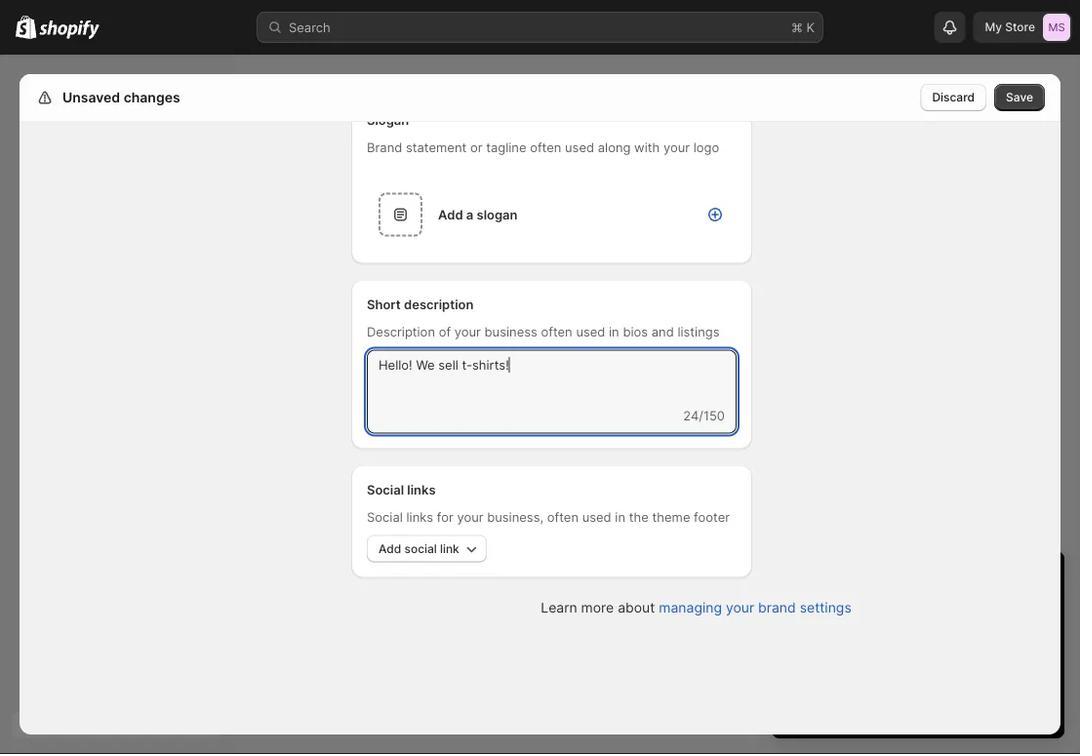 Task type: vqa. For each thing, say whether or not it's contained in the screenshot.
Wednesday Element
no



Task type: locate. For each thing, give the bounding box(es) containing it.
your
[[664, 141, 690, 156], [455, 325, 481, 340], [457, 510, 484, 526], [726, 600, 755, 616]]

1 vertical spatial often
[[541, 325, 573, 340]]

1 vertical spatial a
[[851, 604, 858, 619]]

1 vertical spatial links
[[406, 510, 433, 526]]

often right business,
[[547, 510, 579, 526]]

0 vertical spatial a
[[466, 207, 474, 223]]

add left slogan
[[438, 207, 463, 223]]

1 vertical spatial for
[[894, 624, 911, 639]]

a
[[466, 207, 474, 223], [851, 604, 858, 619]]

used
[[565, 141, 594, 156], [576, 325, 605, 340], [582, 510, 612, 526]]

social down social links
[[367, 510, 403, 526]]

switch
[[791, 604, 832, 619]]

0 vertical spatial add
[[438, 207, 463, 223]]

add for add a slogan
[[438, 207, 463, 223]]

bios
[[623, 325, 648, 340]]

k
[[807, 20, 815, 35]]

Hello! We sell t-shirts! text field
[[367, 350, 737, 407]]

a inside switch to a paid plan and get: first 3 months for $1/month
[[851, 604, 858, 619]]

used left the bios
[[576, 325, 605, 340]]

1 horizontal spatial add
[[438, 207, 463, 223]]

0 vertical spatial often
[[530, 141, 562, 156]]

1 vertical spatial used
[[576, 325, 605, 340]]

with
[[634, 141, 660, 156]]

used for in
[[576, 325, 605, 340]]

often
[[530, 141, 562, 156], [541, 325, 573, 340], [547, 510, 579, 526]]

social for social links for your business, often used in the theme footer
[[367, 510, 403, 526]]

in
[[609, 325, 619, 340], [615, 510, 626, 526]]

0 horizontal spatial for
[[437, 510, 454, 526]]

for
[[437, 510, 454, 526], [894, 624, 911, 639]]

add
[[438, 207, 463, 223], [379, 542, 401, 556]]

0 vertical spatial links
[[407, 483, 436, 498]]

and
[[652, 325, 674, 340], [920, 604, 943, 619]]

to
[[836, 604, 848, 619]]

2 vertical spatial often
[[547, 510, 579, 526]]

my
[[985, 20, 1002, 34]]

0 vertical spatial in
[[609, 325, 619, 340]]

a inside settings dialog
[[466, 207, 474, 223]]

1 horizontal spatial and
[[920, 604, 943, 619]]

often right tagline
[[530, 141, 562, 156]]

and up $1/month at bottom
[[920, 604, 943, 619]]

for inside settings dialog
[[437, 510, 454, 526]]

add inside dropdown button
[[379, 542, 401, 556]]

along
[[598, 141, 631, 156]]

0 horizontal spatial and
[[652, 325, 674, 340]]

business,
[[487, 510, 544, 526]]

add social link
[[379, 542, 459, 556]]

1 horizontal spatial a
[[851, 604, 858, 619]]

tagline
[[486, 141, 527, 156]]

1 vertical spatial social
[[367, 510, 403, 526]]

0 vertical spatial used
[[565, 141, 594, 156]]

managing your brand settings link
[[659, 600, 852, 616]]

switch to a paid plan and get: first 3 months for $1/month
[[791, 604, 971, 639]]

brand statement or tagline often used along with your logo
[[367, 141, 720, 156]]

a right to
[[851, 604, 858, 619]]

in left the
[[615, 510, 626, 526]]

unsaved
[[62, 89, 120, 106]]

a left slogan
[[466, 207, 474, 223]]

for up link
[[437, 510, 454, 526]]

used left along
[[565, 141, 594, 156]]

1 horizontal spatial for
[[894, 624, 911, 639]]

description of your business often used in bios and listings
[[367, 325, 720, 340]]

for down plan
[[894, 624, 911, 639]]

social
[[367, 483, 404, 498], [367, 510, 403, 526]]

1 vertical spatial add
[[379, 542, 401, 556]]

the
[[629, 510, 649, 526]]

1 vertical spatial and
[[920, 604, 943, 619]]

shopify image
[[16, 15, 36, 39], [39, 20, 100, 39]]

links
[[407, 483, 436, 498], [406, 510, 433, 526]]

add left the social
[[379, 542, 401, 556]]

used left the
[[582, 510, 612, 526]]

add a slogan
[[438, 207, 518, 223]]

and right the bios
[[652, 325, 674, 340]]

often right business
[[541, 325, 573, 340]]

statement
[[406, 141, 467, 156]]

1 social from the top
[[367, 483, 404, 498]]

0 vertical spatial for
[[437, 510, 454, 526]]

0 vertical spatial social
[[367, 483, 404, 498]]

in left the bios
[[609, 325, 619, 340]]

2 social from the top
[[367, 510, 403, 526]]

used for along
[[565, 141, 594, 156]]

unsaved changes
[[62, 89, 180, 106]]

social up add social link at the left of the page
[[367, 483, 404, 498]]

discard
[[932, 90, 975, 104]]

0 vertical spatial and
[[652, 325, 674, 340]]

0 horizontal spatial add
[[379, 542, 401, 556]]

short description
[[367, 298, 474, 313]]

dialog
[[1069, 56, 1080, 754]]

about
[[618, 600, 655, 616]]

0 horizontal spatial a
[[466, 207, 474, 223]]



Task type: describe. For each thing, give the bounding box(es) containing it.
⌘ k
[[791, 20, 815, 35]]

add social link button
[[367, 536, 487, 563]]

3
[[834, 624, 842, 639]]

get:
[[946, 604, 969, 619]]

social links
[[367, 483, 436, 498]]

your up link
[[457, 510, 484, 526]]

1 vertical spatial in
[[615, 510, 626, 526]]

save button
[[995, 84, 1045, 111]]

settings dialog
[[20, 0, 1061, 735]]

links for social links for your business, often used in the theme footer
[[406, 510, 433, 526]]

for inside switch to a paid plan and get: first 3 months for $1/month
[[894, 624, 911, 639]]

brand
[[758, 600, 796, 616]]

2 vertical spatial used
[[582, 510, 612, 526]]

listings
[[678, 325, 720, 340]]

or
[[470, 141, 483, 156]]

link
[[440, 542, 459, 556]]

and inside settings dialog
[[652, 325, 674, 340]]

plan
[[891, 604, 917, 619]]

your left brand
[[726, 600, 755, 616]]

0 horizontal spatial shopify image
[[16, 15, 36, 39]]

more
[[581, 600, 614, 616]]

description
[[367, 325, 435, 340]]

my store image
[[1043, 14, 1071, 41]]

learn more about managing your brand settings
[[541, 600, 852, 616]]

often for tagline
[[530, 141, 562, 156]]

links for social links
[[407, 483, 436, 498]]

my store
[[985, 20, 1035, 34]]

social for social links
[[367, 483, 404, 498]]

add for add social link
[[379, 542, 401, 556]]

your right of
[[455, 325, 481, 340]]

1 horizontal spatial shopify image
[[39, 20, 100, 39]]

often for business
[[541, 325, 573, 340]]

discard button
[[921, 84, 987, 111]]

save
[[1006, 90, 1034, 104]]

managing
[[659, 600, 722, 616]]

learn
[[541, 600, 577, 616]]

business
[[485, 325, 538, 340]]

social links for your business, often used in the theme footer
[[367, 510, 730, 526]]

your right with
[[664, 141, 690, 156]]

and inside switch to a paid plan and get: first 3 months for $1/month
[[920, 604, 943, 619]]

settings
[[59, 89, 114, 106]]

footer
[[694, 510, 730, 526]]

of
[[439, 325, 451, 340]]

search
[[289, 20, 331, 35]]

theme
[[652, 510, 690, 526]]

store
[[1005, 20, 1035, 34]]

slogan
[[367, 113, 409, 128]]

brand
[[367, 141, 402, 156]]

logo
[[694, 141, 720, 156]]

paid
[[862, 604, 888, 619]]

$1/month
[[914, 624, 971, 639]]

first
[[807, 624, 831, 639]]

settings
[[800, 600, 852, 616]]

months
[[846, 624, 891, 639]]

changes
[[124, 89, 180, 106]]

social
[[405, 542, 437, 556]]

⌘
[[791, 20, 803, 35]]

description
[[404, 298, 474, 313]]

slogan
[[477, 207, 518, 223]]

short
[[367, 298, 401, 313]]



